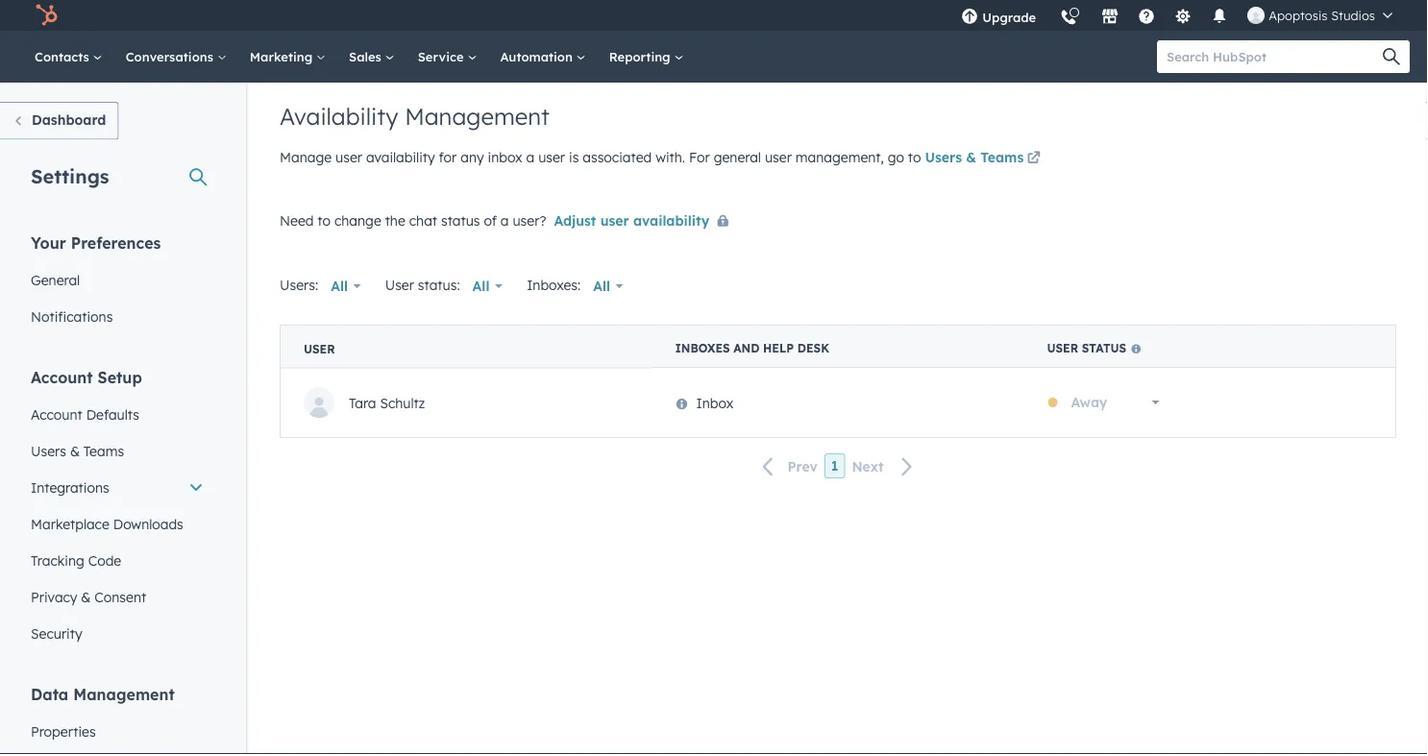 Task type: vqa. For each thing, say whether or not it's contained in the screenshot.
notified within "blog draft shared with you get notified when a teammate shares a blog draft with you."
no



Task type: locate. For each thing, give the bounding box(es) containing it.
a right of
[[501, 212, 509, 229]]

upgrade image
[[962, 9, 979, 26]]

change
[[335, 212, 382, 229]]

1 horizontal spatial users & teams link
[[925, 148, 1044, 171]]

1 vertical spatial users & teams
[[31, 443, 124, 460]]

consent
[[95, 589, 146, 606]]

0 horizontal spatial a
[[501, 212, 509, 229]]

a right inbox
[[526, 149, 535, 166]]

all button left user
[[318, 267, 374, 306]]

management for availability management
[[405, 102, 550, 131]]

user down the users:
[[304, 342, 335, 356]]

2 horizontal spatial all button
[[581, 267, 636, 306]]

1 vertical spatial a
[[501, 212, 509, 229]]

your preferences element
[[19, 232, 215, 335]]

0 horizontal spatial users
[[31, 443, 66, 460]]

0 horizontal spatial all button
[[318, 267, 374, 306]]

reporting link
[[598, 31, 696, 83]]

1 all from the left
[[331, 278, 348, 295]]

all button for user status:
[[460, 267, 516, 306]]

general
[[714, 149, 762, 166]]

user left status
[[1048, 341, 1079, 356]]

users inside account setup element
[[31, 443, 66, 460]]

0 horizontal spatial teams
[[84, 443, 124, 460]]

& up integrations
[[70, 443, 80, 460]]

all right the users:
[[331, 278, 348, 295]]

2 horizontal spatial all
[[593, 278, 611, 295]]

1 horizontal spatial users
[[925, 149, 963, 166]]

users & teams link
[[925, 148, 1044, 171], [19, 433, 215, 470]]

0 vertical spatial account
[[31, 368, 93, 387]]

general link
[[19, 262, 215, 299]]

0 vertical spatial users & teams link
[[925, 148, 1044, 171]]

integrations
[[31, 479, 109, 496]]

status
[[1082, 341, 1127, 356]]

teams for setup
[[84, 443, 124, 460]]

account down account setup
[[31, 406, 82, 423]]

hubspot image
[[35, 4, 58, 27]]

to
[[909, 149, 922, 166], [318, 212, 331, 229]]

1 horizontal spatial management
[[405, 102, 550, 131]]

account
[[31, 368, 93, 387], [31, 406, 82, 423]]

inboxes
[[675, 341, 730, 356]]

availability
[[366, 149, 435, 166], [634, 212, 710, 229]]

account defaults link
[[19, 397, 215, 433]]

teams for management
[[981, 149, 1024, 166]]

chat
[[409, 212, 438, 229]]

link opens in a new window image
[[1028, 148, 1041, 171], [1028, 152, 1041, 166]]

users & teams inside account setup element
[[31, 443, 124, 460]]

1 horizontal spatial all button
[[460, 267, 516, 306]]

privacy
[[31, 589, 77, 606]]

1 vertical spatial teams
[[84, 443, 124, 460]]

availability for adjust
[[634, 212, 710, 229]]

0 vertical spatial to
[[909, 149, 922, 166]]

menu containing apoptosis studios
[[950, 0, 1405, 38]]

1 vertical spatial users & teams link
[[19, 433, 215, 470]]

user for user
[[304, 342, 335, 356]]

0 horizontal spatial management
[[73, 685, 175, 704]]

users & teams link right go
[[925, 148, 1044, 171]]

1 horizontal spatial all
[[473, 278, 490, 295]]

users & teams link for setup
[[19, 433, 215, 470]]

1 vertical spatial &
[[70, 443, 80, 460]]

availability down with.
[[634, 212, 710, 229]]

settings
[[31, 164, 109, 188]]

user
[[336, 149, 362, 166], [539, 149, 565, 166], [765, 149, 792, 166], [601, 212, 630, 229]]

account defaults
[[31, 406, 139, 423]]

availability down availability management
[[366, 149, 435, 166]]

0 vertical spatial management
[[405, 102, 550, 131]]

& right privacy
[[81, 589, 91, 606]]

1 horizontal spatial a
[[526, 149, 535, 166]]

status:
[[418, 277, 460, 293]]

menu
[[950, 0, 1405, 38]]

& for management
[[967, 149, 977, 166]]

user left the is
[[539, 149, 565, 166]]

manage user availability for any inbox a user is associated with. for general user management, go to
[[280, 149, 925, 166]]

management up the "any"
[[405, 102, 550, 131]]

all
[[331, 278, 348, 295], [473, 278, 490, 295], [593, 278, 611, 295]]

availability inside button
[[634, 212, 710, 229]]

1 vertical spatial management
[[73, 685, 175, 704]]

0 horizontal spatial users & teams
[[31, 443, 124, 460]]

all for users:
[[331, 278, 348, 295]]

notifications
[[31, 308, 113, 325]]

2 all from the left
[[473, 278, 490, 295]]

defaults
[[86, 406, 139, 423]]

and
[[734, 341, 760, 356]]

teams inside account setup element
[[84, 443, 124, 460]]

account up account defaults
[[31, 368, 93, 387]]

1 vertical spatial to
[[318, 212, 331, 229]]

2 horizontal spatial &
[[967, 149, 977, 166]]

0 horizontal spatial user
[[304, 342, 335, 356]]

users & teams right go
[[925, 149, 1024, 166]]

tracking
[[31, 552, 84, 569]]

all right 'inboxes:'
[[593, 278, 611, 295]]

1 vertical spatial availability
[[634, 212, 710, 229]]

users & teams for setup
[[31, 443, 124, 460]]

account for account setup
[[31, 368, 93, 387]]

0 vertical spatial &
[[967, 149, 977, 166]]

for
[[439, 149, 457, 166]]

users & teams up integrations
[[31, 443, 124, 460]]

1 horizontal spatial users & teams
[[925, 149, 1024, 166]]

all button
[[318, 267, 374, 306], [460, 267, 516, 306], [581, 267, 636, 306]]

0 horizontal spatial all
[[331, 278, 348, 295]]

teams
[[981, 149, 1024, 166], [84, 443, 124, 460]]

preferences
[[71, 233, 161, 252]]

schultz
[[380, 394, 425, 411]]

users & teams link for management
[[925, 148, 1044, 171]]

Search HubSpot search field
[[1158, 40, 1393, 73]]

1 horizontal spatial availability
[[634, 212, 710, 229]]

1 link opens in a new window image from the top
[[1028, 148, 1041, 171]]

the
[[385, 212, 406, 229]]

management,
[[796, 149, 884, 166]]

users & teams for management
[[925, 149, 1024, 166]]

1 vertical spatial users
[[31, 443, 66, 460]]

all button down of
[[460, 267, 516, 306]]

status
[[441, 212, 480, 229]]

3 all from the left
[[593, 278, 611, 295]]

tracking code link
[[19, 543, 215, 579]]

service
[[418, 49, 468, 64]]

all right status:
[[473, 278, 490, 295]]

all button down adjust user availability
[[581, 267, 636, 306]]

0 vertical spatial users
[[925, 149, 963, 166]]

1 horizontal spatial user
[[1048, 341, 1079, 356]]

1 horizontal spatial teams
[[981, 149, 1024, 166]]

downloads
[[113, 516, 183, 533]]

users & teams
[[925, 149, 1024, 166], [31, 443, 124, 460]]

users right go
[[925, 149, 963, 166]]

management
[[405, 102, 550, 131], [73, 685, 175, 704]]

2 all button from the left
[[460, 267, 516, 306]]

1 vertical spatial account
[[31, 406, 82, 423]]

management up properties link
[[73, 685, 175, 704]]

0 vertical spatial teams
[[981, 149, 1024, 166]]

user?
[[513, 212, 547, 229]]

to right need
[[318, 212, 331, 229]]

1 all button from the left
[[318, 267, 374, 306]]

0 vertical spatial availability
[[366, 149, 435, 166]]

service link
[[406, 31, 489, 83]]

& right go
[[967, 149, 977, 166]]

automation
[[500, 49, 577, 64]]

of
[[484, 212, 497, 229]]

2 vertical spatial &
[[81, 589, 91, 606]]

users up integrations
[[31, 443, 66, 460]]

your preferences
[[31, 233, 161, 252]]

tara schultz image
[[1248, 7, 1266, 24]]

all for user status:
[[473, 278, 490, 295]]

user inside button
[[601, 212, 630, 229]]

1 horizontal spatial to
[[909, 149, 922, 166]]

sales link
[[338, 31, 406, 83]]

1 account from the top
[[31, 368, 93, 387]]

privacy & consent link
[[19, 579, 215, 616]]

a
[[526, 149, 535, 166], [501, 212, 509, 229]]

1 user from the left
[[1048, 341, 1079, 356]]

to right go
[[909, 149, 922, 166]]

apoptosis
[[1269, 7, 1328, 23]]

3 all button from the left
[[581, 267, 636, 306]]

1
[[832, 458, 839, 475]]

0 horizontal spatial users & teams link
[[19, 433, 215, 470]]

all for inboxes:
[[593, 278, 611, 295]]

users & teams link down defaults
[[19, 433, 215, 470]]

users
[[925, 149, 963, 166], [31, 443, 66, 460]]

all button for inboxes:
[[581, 267, 636, 306]]

dashboard
[[32, 112, 106, 128]]

inbox
[[488, 149, 523, 166]]

apoptosis studios button
[[1237, 0, 1405, 31]]

0 horizontal spatial availability
[[366, 149, 435, 166]]

user for user status
[[1048, 341, 1079, 356]]

with.
[[656, 149, 686, 166]]

2 user from the left
[[304, 342, 335, 356]]

&
[[967, 149, 977, 166], [70, 443, 80, 460], [81, 589, 91, 606]]

0 vertical spatial users & teams
[[925, 149, 1024, 166]]

user right adjust
[[601, 212, 630, 229]]

search image
[[1384, 48, 1401, 65]]

setup
[[98, 368, 142, 387]]

0 horizontal spatial &
[[70, 443, 80, 460]]

help
[[764, 341, 794, 356]]

users for account setup
[[31, 443, 66, 460]]

2 account from the top
[[31, 406, 82, 423]]



Task type: describe. For each thing, give the bounding box(es) containing it.
need
[[280, 212, 314, 229]]

your
[[31, 233, 66, 252]]

reporting
[[609, 49, 674, 64]]

contacts
[[35, 49, 93, 64]]

users:
[[280, 277, 318, 293]]

marketplaces image
[[1102, 9, 1119, 26]]

marketplace downloads
[[31, 516, 183, 533]]

help button
[[1131, 0, 1164, 31]]

user right general
[[765, 149, 792, 166]]

all button for users:
[[318, 267, 374, 306]]

data management element
[[19, 684, 215, 755]]

notifications link
[[19, 299, 215, 335]]

properties
[[31, 724, 96, 740]]

calling icon button
[[1053, 2, 1086, 30]]

sales
[[349, 49, 385, 64]]

notifications image
[[1212, 9, 1229, 26]]

away button
[[1059, 384, 1173, 422]]

inboxes and help desk
[[675, 341, 830, 356]]

settings image
[[1175, 9, 1193, 26]]

integrations button
[[19, 470, 215, 506]]

tracking code
[[31, 552, 121, 569]]

upgrade
[[983, 9, 1037, 25]]

user
[[385, 277, 414, 293]]

& for setup
[[70, 443, 80, 460]]

conversations
[[126, 49, 217, 64]]

marketing link
[[238, 31, 338, 83]]

users for availability management
[[925, 149, 963, 166]]

inbox
[[697, 394, 734, 411]]

next button
[[846, 454, 926, 479]]

go
[[888, 149, 905, 166]]

0 horizontal spatial to
[[318, 212, 331, 229]]

studios
[[1332, 7, 1376, 23]]

tara schultz
[[349, 394, 425, 411]]

2 link opens in a new window image from the top
[[1028, 152, 1041, 166]]

security
[[31, 625, 82, 642]]

calling icon image
[[1061, 10, 1078, 27]]

any
[[461, 149, 484, 166]]

user down availability
[[336, 149, 362, 166]]

help image
[[1139, 9, 1156, 26]]

notifications button
[[1204, 0, 1237, 31]]

availability
[[280, 102, 398, 131]]

marketing
[[250, 49, 316, 64]]

prev
[[788, 458, 818, 475]]

account setup
[[31, 368, 142, 387]]

adjust user availability button
[[554, 209, 737, 234]]

need to change the chat status of a user?
[[280, 212, 547, 229]]

marketplace downloads link
[[19, 506, 215, 543]]

code
[[88, 552, 121, 569]]

next
[[852, 458, 884, 475]]

availability for manage
[[366, 149, 435, 166]]

management for data management
[[73, 685, 175, 704]]

account setup element
[[19, 367, 215, 652]]

apoptosis studios
[[1269, 7, 1376, 23]]

is
[[569, 149, 579, 166]]

for
[[689, 149, 710, 166]]

settings link
[[1164, 0, 1204, 31]]

availability management
[[280, 102, 550, 131]]

dashboard link
[[0, 102, 119, 140]]

user status:
[[385, 277, 460, 293]]

properties link
[[19, 714, 215, 750]]

associated
[[583, 149, 652, 166]]

manage
[[280, 149, 332, 166]]

pagination navigation
[[280, 454, 1397, 479]]

inboxes:
[[527, 277, 581, 293]]

contacts link
[[23, 31, 114, 83]]

marketplace
[[31, 516, 109, 533]]

desk
[[798, 341, 830, 356]]

search button
[[1374, 40, 1411, 73]]

data management
[[31, 685, 175, 704]]

1 button
[[825, 454, 846, 479]]

away
[[1072, 394, 1108, 411]]

automation link
[[489, 31, 598, 83]]

1 horizontal spatial &
[[81, 589, 91, 606]]

privacy & consent
[[31, 589, 146, 606]]

account for account defaults
[[31, 406, 82, 423]]

prev button
[[751, 454, 825, 479]]

marketplaces button
[[1091, 0, 1131, 31]]

0 vertical spatial a
[[526, 149, 535, 166]]

conversations link
[[114, 31, 238, 83]]

data
[[31, 685, 69, 704]]

user status
[[1048, 341, 1127, 356]]

hubspot link
[[23, 4, 72, 27]]

adjust
[[554, 212, 597, 229]]

tara
[[349, 394, 376, 411]]

adjust user availability
[[554, 212, 710, 229]]



